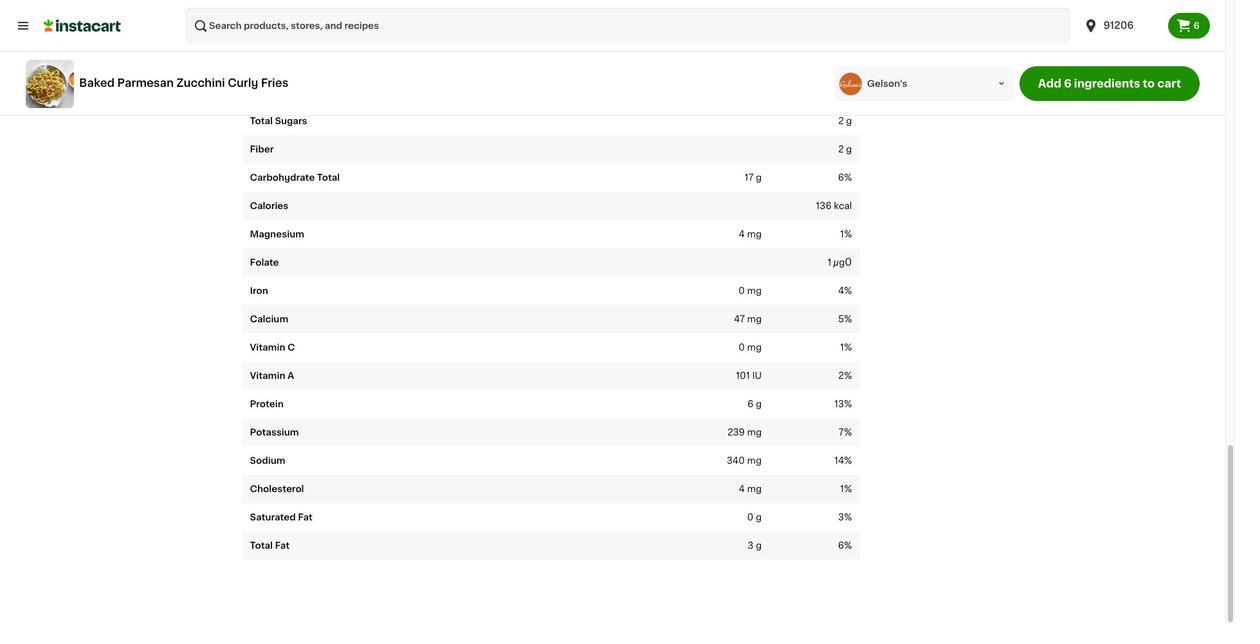 Task type: vqa. For each thing, say whether or not it's contained in the screenshot.
Recipe related to Save recipe
no



Task type: locate. For each thing, give the bounding box(es) containing it.
5 mg from the top
[[747, 428, 762, 437]]

2 91206 button from the left
[[1083, 8, 1160, 44]]

% up 3 %
[[844, 485, 852, 494]]

1 2 from the top
[[838, 117, 844, 126]]

g right "17"
[[756, 173, 762, 182]]

fat down saturated fat
[[275, 541, 290, 550]]

% up 7 %
[[844, 400, 852, 409]]

4 mg from the top
[[747, 343, 762, 352]]

mg for calcium
[[747, 315, 762, 324]]

3 g
[[748, 541, 762, 550]]

0 up 47
[[739, 286, 745, 295]]

6 % up kcal
[[838, 173, 852, 182]]

7 mg from the top
[[747, 485, 762, 494]]

0 mg up 101 iu
[[739, 343, 762, 352]]

0 vertical spatial 4 mg
[[739, 230, 762, 239]]

mg for cholesterol
[[747, 485, 762, 494]]

% for carbohydrate total
[[844, 173, 852, 182]]

2 up 13
[[838, 371, 844, 380]]

13 %
[[835, 400, 852, 409]]

47
[[734, 315, 745, 324]]

0 vertical spatial 4
[[739, 230, 745, 239]]

1 %
[[840, 230, 852, 239], [840, 343, 852, 352], [840, 485, 852, 494]]

6 % down 3 %
[[838, 541, 852, 550]]

8 % from the top
[[844, 428, 852, 437]]

2 up kcal
[[838, 145, 844, 154]]

1 % up 3 %
[[840, 485, 852, 494]]

136 kcal
[[816, 201, 852, 210]]

gelson's button
[[834, 66, 1015, 101]]

7 % from the top
[[844, 400, 852, 409]]

total up fiber on the top left of the page
[[250, 117, 273, 126]]

3 down 0 g
[[748, 541, 754, 550]]

2 % from the top
[[844, 230, 852, 239]]

6 % from the top
[[844, 371, 852, 380]]

% up 5 %
[[844, 286, 852, 295]]

vitamin
[[250, 343, 285, 352], [250, 371, 285, 380]]

total fat
[[250, 541, 290, 550]]

1 2 g from the top
[[838, 117, 852, 126]]

0 for 4 %
[[739, 286, 745, 295]]

1 up '1 µg 0'
[[840, 230, 844, 239]]

1 vertical spatial 1 %
[[840, 343, 852, 352]]

%
[[844, 173, 852, 182], [844, 230, 852, 239], [844, 286, 852, 295], [844, 315, 852, 324], [844, 343, 852, 352], [844, 371, 852, 380], [844, 400, 852, 409], [844, 428, 852, 437], [844, 456, 852, 465], [844, 485, 852, 494], [844, 513, 852, 522], [844, 541, 852, 550]]

2 2 from the top
[[838, 145, 844, 154]]

0 mg for 4 %
[[739, 286, 762, 295]]

3 % from the top
[[844, 286, 852, 295]]

2 vertical spatial total
[[250, 541, 273, 550]]

12 % from the top
[[844, 541, 852, 550]]

% down 4 % on the right
[[844, 315, 852, 324]]

% up 2 %
[[844, 343, 852, 352]]

2 6 % from the top
[[838, 541, 852, 550]]

2 vertical spatial 4
[[739, 485, 745, 494]]

0
[[845, 257, 852, 267], [739, 286, 745, 295], [739, 343, 745, 352], [747, 513, 754, 522]]

1 91206 button from the left
[[1075, 8, 1168, 44]]

1 % for cholesterol
[[840, 485, 852, 494]]

% down 7 %
[[844, 456, 852, 465]]

mg up 0 g
[[747, 485, 762, 494]]

total
[[250, 117, 273, 126], [317, 173, 340, 182], [250, 541, 273, 550]]

% for magnesium
[[844, 230, 852, 239]]

0 up 3 g
[[747, 513, 754, 522]]

1 mg from the top
[[747, 230, 762, 239]]

1 1 % from the top
[[840, 230, 852, 239]]

1 vertical spatial 2
[[838, 145, 844, 154]]

1 left µg
[[828, 258, 832, 267]]

6 button
[[1168, 13, 1210, 39]]

g down iu
[[756, 400, 762, 409]]

9 % from the top
[[844, 456, 852, 465]]

2 vertical spatial 1 %
[[840, 485, 852, 494]]

mg down 17 g
[[747, 230, 762, 239]]

g down gelson's icon
[[846, 117, 852, 126]]

kcal
[[834, 201, 852, 210]]

4 down "17"
[[739, 230, 745, 239]]

% up the '14 %'
[[844, 428, 852, 437]]

g up 3 g
[[756, 513, 762, 522]]

1 4 mg from the top
[[739, 230, 762, 239]]

% for total fat
[[844, 541, 852, 550]]

6
[[1194, 21, 1200, 30], [1064, 78, 1072, 89], [838, 173, 844, 182], [748, 400, 754, 409], [838, 541, 844, 550]]

3 mg from the top
[[747, 315, 762, 324]]

4 mg down "17"
[[739, 230, 762, 239]]

4 % from the top
[[844, 315, 852, 324]]

5 %
[[838, 315, 852, 324]]

0 mg up 47 mg
[[739, 286, 762, 295]]

2 down gelson's icon
[[838, 117, 844, 126]]

mg right 239
[[747, 428, 762, 437]]

1 vertical spatial 3
[[748, 541, 754, 550]]

c
[[287, 343, 295, 352]]

vitamin for vitamin a
[[250, 371, 285, 380]]

fiber
[[250, 145, 274, 154]]

3 2 from the top
[[838, 371, 844, 380]]

1 vertical spatial 6 %
[[838, 541, 852, 550]]

2 vertical spatial 2
[[838, 371, 844, 380]]

1 % up 2 %
[[840, 343, 852, 352]]

0 vertical spatial 2
[[838, 117, 844, 126]]

4 mg up 0 g
[[739, 485, 762, 494]]

mg for potassium
[[747, 428, 762, 437]]

2 1 % from the top
[[840, 343, 852, 352]]

0 vertical spatial 3
[[838, 513, 844, 522]]

% down 3 %
[[844, 541, 852, 550]]

1 horizontal spatial fat
[[298, 513, 313, 522]]

2 for total sugars
[[838, 117, 844, 126]]

1 down 5
[[840, 343, 844, 352]]

0 horizontal spatial 3
[[748, 541, 754, 550]]

total down saturated
[[250, 541, 273, 550]]

0 mg for 1 %
[[739, 343, 762, 352]]

2 vitamin from the top
[[250, 371, 285, 380]]

6 %
[[838, 173, 852, 182], [838, 541, 852, 550]]

4 up 5
[[838, 286, 844, 295]]

fat
[[298, 513, 313, 522], [275, 541, 290, 550]]

2 g
[[838, 117, 852, 126], [838, 145, 852, 154]]

1
[[840, 230, 844, 239], [828, 258, 832, 267], [840, 343, 844, 352], [840, 485, 844, 494]]

g for fiber
[[846, 145, 852, 154]]

add
[[1038, 78, 1062, 89]]

mg up 47 mg
[[747, 286, 762, 295]]

0 vertical spatial 1 %
[[840, 230, 852, 239]]

2 g for fiber
[[838, 145, 852, 154]]

mg right 47
[[747, 315, 762, 324]]

0 horizontal spatial fat
[[275, 541, 290, 550]]

1 % for vitamin c
[[840, 343, 852, 352]]

0 up 101
[[739, 343, 745, 352]]

1 down the '14 %'
[[840, 485, 844, 494]]

0 vertical spatial 0 mg
[[739, 286, 762, 295]]

% for sodium
[[844, 456, 852, 465]]

5
[[838, 315, 844, 324]]

0 vertical spatial total
[[250, 117, 273, 126]]

3 for 3 g
[[748, 541, 754, 550]]

g up kcal
[[846, 145, 852, 154]]

3 down 14
[[838, 513, 844, 522]]

2
[[838, 117, 844, 126], [838, 145, 844, 154], [838, 371, 844, 380]]

4 mg
[[739, 230, 762, 239], [739, 485, 762, 494]]

2 mg from the top
[[747, 286, 762, 295]]

None search field
[[185, 8, 1070, 44]]

% for cholesterol
[[844, 485, 852, 494]]

mg up iu
[[747, 343, 762, 352]]

gelson's
[[867, 79, 907, 88]]

1 vitamin from the top
[[250, 343, 285, 352]]

2 4 mg from the top
[[739, 485, 762, 494]]

g
[[846, 117, 852, 126], [846, 145, 852, 154], [756, 173, 762, 182], [756, 400, 762, 409], [756, 513, 762, 522], [756, 541, 762, 550]]

0 vertical spatial vitamin
[[250, 343, 285, 352]]

1 vertical spatial 0 mg
[[739, 343, 762, 352]]

1 inside '1 µg 0'
[[828, 258, 832, 267]]

4
[[739, 230, 745, 239], [838, 286, 844, 295], [739, 485, 745, 494]]

1 % from the top
[[844, 173, 852, 182]]

4 down '340 mg'
[[739, 485, 745, 494]]

% up 13 %
[[844, 371, 852, 380]]

µg
[[834, 258, 845, 267]]

4 %
[[838, 286, 852, 295]]

3
[[838, 513, 844, 522], [748, 541, 754, 550]]

0 mg
[[739, 286, 762, 295], [739, 343, 762, 352]]

2 0 mg from the top
[[739, 343, 762, 352]]

total right carbohydrate
[[317, 173, 340, 182]]

mg
[[747, 230, 762, 239], [747, 286, 762, 295], [747, 315, 762, 324], [747, 343, 762, 352], [747, 428, 762, 437], [747, 456, 762, 465], [747, 485, 762, 494]]

1 % up '1 µg 0'
[[840, 230, 852, 239]]

calories
[[250, 201, 288, 210]]

info
[[309, 81, 337, 94]]

add 6 ingredients to cart button
[[1020, 66, 1200, 101]]

instacart logo image
[[44, 18, 121, 33]]

g down 0 g
[[756, 541, 762, 550]]

0 vertical spatial fat
[[298, 513, 313, 522]]

fat right saturated
[[298, 513, 313, 522]]

1 vertical spatial vitamin
[[250, 371, 285, 380]]

2 2 g from the top
[[838, 145, 852, 154]]

fat for total fat
[[275, 541, 290, 550]]

11 % from the top
[[844, 513, 852, 522]]

1 vertical spatial fat
[[275, 541, 290, 550]]

5 % from the top
[[844, 343, 852, 352]]

17 g
[[745, 173, 762, 182]]

1 vertical spatial 2 g
[[838, 145, 852, 154]]

g for total sugars
[[846, 117, 852, 126]]

protein
[[250, 400, 284, 409]]

1 vertical spatial 4 mg
[[739, 485, 762, 494]]

239
[[728, 428, 745, 437]]

iu
[[752, 371, 762, 380]]

Search field
[[185, 8, 1070, 44]]

% up kcal
[[844, 173, 852, 182]]

2 g up kcal
[[838, 145, 852, 154]]

vitamin left the a
[[250, 371, 285, 380]]

1 6 % from the top
[[838, 173, 852, 182]]

% down the '14 %'
[[844, 513, 852, 522]]

10 % from the top
[[844, 485, 852, 494]]

nutrition info
[[242, 81, 337, 94]]

0 vertical spatial 6 %
[[838, 173, 852, 182]]

3 1 % from the top
[[840, 485, 852, 494]]

g for saturated fat
[[756, 513, 762, 522]]

0 vertical spatial 2 g
[[838, 117, 852, 126]]

1 0 mg from the top
[[739, 286, 762, 295]]

1 horizontal spatial 3
[[838, 513, 844, 522]]

fat for saturated fat
[[298, 513, 313, 522]]

91206 button
[[1075, 8, 1168, 44], [1083, 8, 1160, 44]]

2 g down gelson's icon
[[838, 117, 852, 126]]

% for iron
[[844, 286, 852, 295]]

% for saturated fat
[[844, 513, 852, 522]]

vitamin left c
[[250, 343, 285, 352]]

% down kcal
[[844, 230, 852, 239]]

13
[[835, 400, 844, 409]]

mg right the 340
[[747, 456, 762, 465]]

baked parmesan zucchini curly fries
[[79, 77, 288, 88]]

6 mg from the top
[[747, 456, 762, 465]]



Task type: describe. For each thing, give the bounding box(es) containing it.
1 for vitamin c
[[840, 343, 844, 352]]

parmesan
[[117, 77, 174, 88]]

1 vertical spatial 4
[[838, 286, 844, 295]]

total sugars
[[250, 117, 307, 126]]

2 g for total sugars
[[838, 117, 852, 126]]

magnesium
[[250, 230, 304, 239]]

mg for iron
[[747, 286, 762, 295]]

3 %
[[838, 513, 852, 522]]

nutrition
[[242, 81, 306, 94]]

sodium
[[250, 456, 285, 465]]

14
[[835, 456, 844, 465]]

14 %
[[835, 456, 852, 465]]

6 g
[[748, 400, 762, 409]]

6 % for 17 g
[[838, 173, 852, 182]]

47 mg
[[734, 315, 762, 324]]

101
[[736, 371, 750, 380]]

zucchini
[[176, 77, 225, 88]]

% for vitamin c
[[844, 343, 852, 352]]

carbohydrate
[[250, 173, 315, 182]]

0 for 1 %
[[739, 343, 745, 352]]

iron
[[250, 286, 268, 295]]

total for total fat
[[250, 541, 273, 550]]

17
[[745, 173, 754, 182]]

% for vitamin a
[[844, 371, 852, 380]]

vitamin for vitamin c
[[250, 343, 285, 352]]

sugars
[[275, 117, 307, 126]]

0 for 3 %
[[747, 513, 754, 522]]

4 mg for cholesterol
[[739, 485, 762, 494]]

baked
[[79, 77, 115, 88]]

0 g
[[747, 513, 762, 522]]

239 mg
[[728, 428, 762, 437]]

cholesterol
[[250, 485, 304, 494]]

1 for cholesterol
[[840, 485, 844, 494]]

mg for vitamin c
[[747, 343, 762, 352]]

vitamin a
[[250, 371, 294, 380]]

4 for magnesium
[[739, 230, 745, 239]]

2 for fiber
[[838, 145, 844, 154]]

mg for sodium
[[747, 456, 762, 465]]

1 vertical spatial total
[[317, 173, 340, 182]]

2 %
[[838, 371, 852, 380]]

6 % for 3 g
[[838, 541, 852, 550]]

340 mg
[[727, 456, 762, 465]]

g for carbohydrate total
[[756, 173, 762, 182]]

1 µg 0
[[828, 257, 852, 267]]

7
[[839, 428, 844, 437]]

to
[[1143, 78, 1155, 89]]

mg for magnesium
[[747, 230, 762, 239]]

g for protein
[[756, 400, 762, 409]]

136
[[816, 201, 832, 210]]

340
[[727, 456, 745, 465]]

1 for magnesium
[[840, 230, 844, 239]]

fries
[[261, 77, 288, 88]]

3 for 3 %
[[838, 513, 844, 522]]

add 6 ingredients to cart
[[1038, 78, 1181, 89]]

7 %
[[839, 428, 852, 437]]

saturated fat
[[250, 513, 313, 522]]

4 mg for magnesium
[[739, 230, 762, 239]]

4 for cholesterol
[[739, 485, 745, 494]]

g for total fat
[[756, 541, 762, 550]]

total for total sugars
[[250, 117, 273, 126]]

a
[[287, 371, 294, 380]]

folate
[[250, 258, 279, 267]]

potassium
[[250, 428, 299, 437]]

ingredients
[[1074, 78, 1140, 89]]

91206
[[1104, 21, 1134, 30]]

saturated
[[250, 513, 296, 522]]

1 % for magnesium
[[840, 230, 852, 239]]

0 up 4 % on the right
[[845, 257, 852, 267]]

gelson's image
[[840, 72, 862, 95]]

curly
[[228, 77, 258, 88]]

vitamin c
[[250, 343, 295, 352]]

% for potassium
[[844, 428, 852, 437]]

carbohydrate total
[[250, 173, 340, 182]]

% for protein
[[844, 400, 852, 409]]

% for calcium
[[844, 315, 852, 324]]

cart
[[1157, 78, 1181, 89]]

101 iu
[[736, 371, 762, 380]]

calcium
[[250, 315, 288, 324]]



